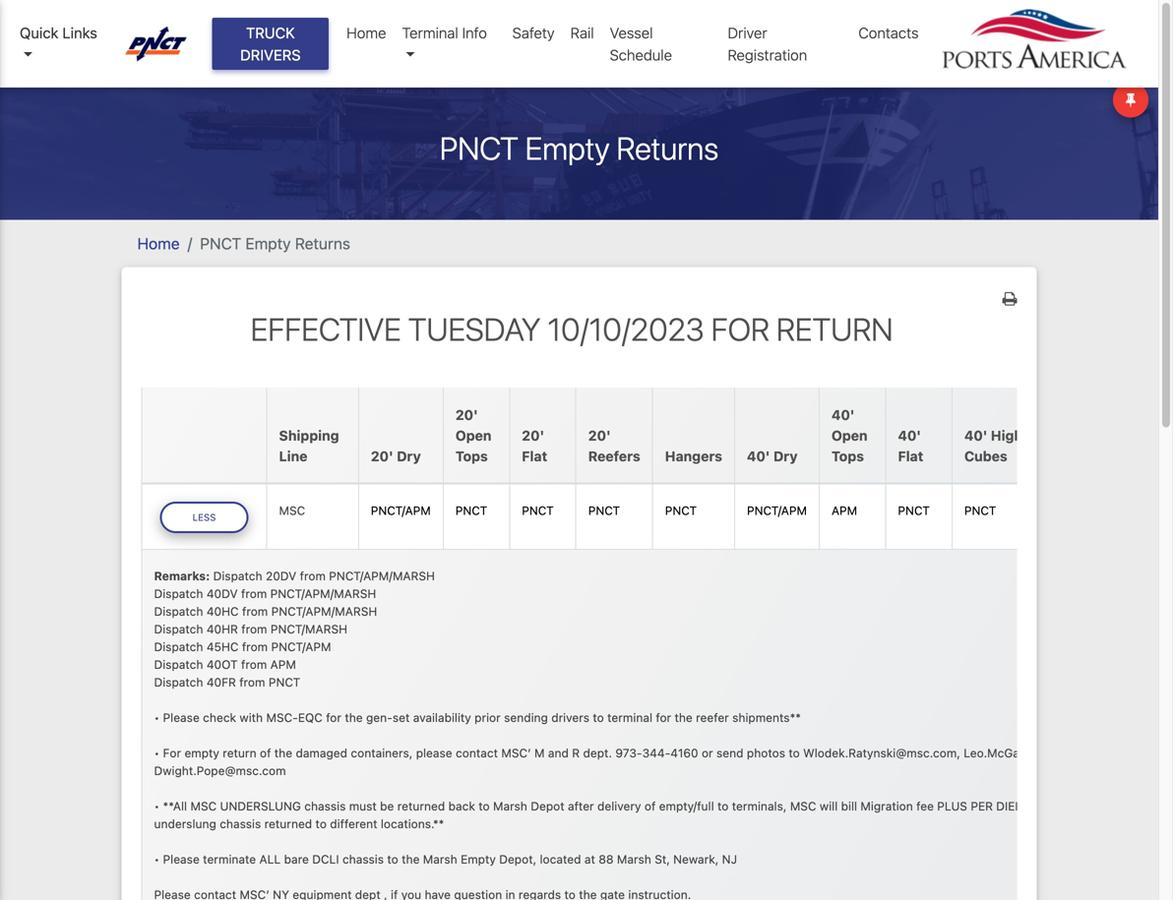 Task type: describe. For each thing, give the bounding box(es) containing it.
• please check with msc-eqc for the gen-set availability prior sending drivers to terminal for the reefer shipments**
[[154, 711, 801, 725]]

must
[[349, 800, 377, 814]]

newark,
[[673, 853, 719, 867]]

m
[[535, 747, 545, 761]]

40' for 40' flat
[[898, 428, 921, 444]]

pnct/apm inside remarks: dispatch 20dv from pnct/apm/marsh dispatch 40dv from pnct/apm/marsh dispatch 40hc from pnct/apm/marsh dispatch 40hr from pnct/marsh dispatch 45hc from pnct/apm dispatch 40ot from apm dispatch 40fr from pnct
[[271, 640, 331, 654]]

driver
[[728, 24, 768, 41]]

links
[[62, 24, 97, 41]]

all
[[259, 853, 281, 867]]

1 vertical spatial returned
[[264, 818, 312, 831]]

20' open tops
[[456, 407, 492, 465]]

the left reefer on the bottom right of the page
[[675, 711, 693, 725]]

40fr
[[207, 676, 236, 690]]

open for 40'
[[832, 428, 868, 444]]

depot
[[531, 800, 565, 814]]

dwight.pope@msc.com
[[154, 764, 286, 778]]

diem
[[996, 800, 1026, 814]]

shipments**
[[732, 711, 801, 725]]

underslung
[[154, 818, 216, 831]]

dept.
[[583, 747, 612, 761]]

88
[[599, 853, 614, 867]]

2 horizontal spatial empty
[[525, 130, 610, 167]]

at
[[585, 853, 595, 867]]

msc-
[[266, 711, 298, 725]]

truck
[[246, 24, 295, 41]]

back
[[449, 800, 475, 814]]

0 vertical spatial pnct/apm/marsh
[[329, 570, 435, 583]]

set
[[393, 711, 410, 725]]

0 vertical spatial chassis
[[304, 800, 346, 814]]

and
[[548, 747, 569, 761]]

1 horizontal spatial pnct empty returns
[[440, 130, 719, 167]]

2 horizontal spatial marsh
[[617, 853, 651, 867]]

tuesday
[[408, 311, 541, 348]]

from right 20dv at the left bottom of the page
[[300, 570, 326, 583]]

schedule
[[610, 46, 672, 63]]

for inside • **all msc underslung chassis must be returned back to marsh depot after delivery of empty/full to terminals, msc will bill migration fee plus per diem $200 per day, for underslung chassis returned to different locations.**
[[1116, 800, 1131, 814]]

shipping line
[[279, 428, 339, 465]]

prior
[[475, 711, 501, 725]]

1 vertical spatial home link
[[137, 234, 180, 253]]

wlodek.ratynski@msc.com,
[[803, 747, 961, 761]]

20dv
[[266, 570, 297, 583]]

2 horizontal spatial msc
[[790, 800, 817, 814]]

40hc
[[207, 605, 239, 619]]

r
[[572, 747, 580, 761]]

quick links
[[20, 24, 97, 41]]

from right 40fr
[[239, 676, 265, 690]]

flat for 40' flat
[[898, 448, 924, 465]]

40' flat
[[898, 428, 924, 465]]

terminate
[[203, 853, 256, 867]]

20' reefers
[[588, 428, 641, 465]]

less
[[192, 512, 216, 523]]

drivers
[[240, 46, 301, 63]]

1 horizontal spatial for
[[656, 711, 671, 725]]

photos
[[747, 747, 786, 761]]

remarks:
[[154, 570, 210, 583]]

please
[[416, 747, 452, 761]]

rail link
[[563, 14, 602, 52]]

fee
[[917, 800, 934, 814]]

terminals,
[[732, 800, 787, 814]]

1 vertical spatial pnct/apm/marsh
[[270, 587, 376, 601]]

tops for 20' open tops
[[456, 448, 488, 465]]

please for terminate
[[163, 853, 200, 867]]

marsh inside • **all msc underslung chassis must be returned back to marsh depot after delivery of empty/full to terminals, msc will bill migration fee plus per diem $200 per day, for underslung chassis returned to different locations.**
[[493, 800, 527, 814]]

terminal
[[607, 711, 653, 725]]

less button
[[160, 502, 249, 534]]

0 vertical spatial returned
[[397, 800, 445, 814]]

will
[[820, 800, 838, 814]]

eqc
[[298, 711, 323, 725]]

registration
[[728, 46, 807, 63]]

effective tuesday 10/10/2023 for return
[[251, 311, 893, 348]]

flat for 20' flat
[[522, 448, 547, 465]]

1 vertical spatial pnct empty returns
[[200, 234, 350, 253]]

bill
[[841, 800, 857, 814]]

driver registration link
[[720, 14, 851, 74]]

info
[[462, 24, 487, 41]]

• for • please terminate all bare dcli chassis to the marsh empty depot, located at 88 marsh st, newark, nj
[[154, 853, 160, 867]]

40' dry
[[747, 448, 798, 465]]

safety link
[[505, 14, 563, 52]]

the inside •  for empty return of the damaged containers, please contact msc' m and r dept. 973-344-4160 or send photos  to wlodek.ratynski@msc.com, leo.mcgann@msc.com, dwight.pope@msc.com
[[274, 747, 292, 761]]

344-
[[642, 747, 671, 761]]

quick links link
[[20, 22, 107, 66]]

contact
[[456, 747, 498, 761]]

2 vertical spatial chassis
[[342, 853, 384, 867]]

**all
[[163, 800, 187, 814]]

day,
[[1087, 800, 1113, 814]]

from right 45hc
[[242, 640, 268, 654]]

shipping
[[279, 428, 339, 444]]

0 vertical spatial home link
[[339, 14, 394, 52]]

1 horizontal spatial pnct/apm
[[371, 504, 431, 518]]

0 horizontal spatial msc
[[190, 800, 217, 814]]

damaged
[[296, 747, 348, 761]]

2 per from the left
[[1062, 800, 1084, 814]]

empty/full
[[659, 800, 714, 814]]

to left different
[[316, 818, 327, 831]]

rail
[[571, 24, 594, 41]]

40' high cubes
[[965, 428, 1023, 465]]

2 vertical spatial pnct/apm/marsh
[[271, 605, 377, 619]]

with
[[240, 711, 263, 725]]

located
[[540, 853, 581, 867]]

st,
[[655, 853, 670, 867]]

0 vertical spatial apm
[[832, 504, 858, 518]]

leo.mcgann@msc.com,
[[964, 747, 1098, 761]]

to down locations.**
[[387, 853, 398, 867]]

open for 20'
[[456, 428, 492, 444]]

dcli
[[312, 853, 339, 867]]

0 horizontal spatial home
[[137, 234, 180, 253]]

4160
[[671, 747, 699, 761]]

driver registration
[[728, 24, 807, 63]]

• for • **all msc underslung chassis must be returned back to marsh depot after delivery of empty/full to terminals, msc will bill migration fee plus per diem $200 per day, for underslung chassis returned to different locations.**
[[154, 800, 160, 814]]

0 vertical spatial returns
[[617, 130, 719, 167]]

1 horizontal spatial home
[[347, 24, 386, 41]]

1 vertical spatial returns
[[295, 234, 350, 253]]



Task type: locate. For each thing, give the bounding box(es) containing it.
3 • from the top
[[154, 800, 160, 814]]

for right terminal
[[656, 711, 671, 725]]

1 dry from the left
[[397, 448, 421, 465]]

1 horizontal spatial empty
[[461, 853, 496, 867]]

remarks: dispatch 20dv from pnct/apm/marsh dispatch 40dv from pnct/apm/marsh dispatch 40hc from pnct/apm/marsh dispatch 40hr from pnct/marsh dispatch 45hc from pnct/apm dispatch 40ot from apm dispatch 40fr from pnct
[[154, 570, 435, 690]]

or
[[702, 747, 713, 761]]

to right photos on the bottom right of the page
[[789, 747, 800, 761]]

20' for 20' reefers
[[588, 428, 611, 444]]

returned down underslung
[[264, 818, 312, 831]]

dry
[[397, 448, 421, 465], [774, 448, 798, 465]]

print image
[[1003, 291, 1017, 307]]

nj
[[722, 853, 737, 867]]

from right 40ot
[[241, 658, 267, 672]]

pnct/apm down pnct/marsh
[[271, 640, 331, 654]]

1 vertical spatial empty
[[245, 234, 291, 253]]

1 open from the left
[[456, 428, 492, 444]]

pnct
[[440, 130, 519, 167], [200, 234, 241, 253], [456, 504, 487, 518], [522, 504, 554, 518], [588, 504, 620, 518], [665, 504, 697, 518], [898, 504, 930, 518], [965, 504, 997, 518], [269, 676, 301, 690]]

bare
[[284, 853, 309, 867]]

pnct empty returns
[[440, 130, 719, 167], [200, 234, 350, 253]]

terminal info
[[402, 24, 487, 41]]

1 horizontal spatial tops
[[832, 448, 864, 465]]

the left gen-
[[345, 711, 363, 725]]

flat right 20' open tops
[[522, 448, 547, 465]]

vessel schedule link
[[602, 14, 720, 74]]

0 horizontal spatial returns
[[295, 234, 350, 253]]

empty
[[525, 130, 610, 167], [245, 234, 291, 253], [461, 853, 496, 867]]

2 dry from the left
[[774, 448, 798, 465]]

contacts link
[[851, 14, 927, 52]]

1 horizontal spatial of
[[645, 800, 656, 814]]

to left terminals,
[[718, 800, 729, 814]]

2 vertical spatial empty
[[461, 853, 496, 867]]

20'
[[456, 407, 478, 423], [522, 428, 545, 444], [588, 428, 611, 444], [371, 448, 393, 465]]

40' right 40' open tops
[[898, 428, 921, 444]]

0 vertical spatial of
[[260, 747, 271, 761]]

20' for 20' dry
[[371, 448, 393, 465]]

1 horizontal spatial apm
[[832, 504, 858, 518]]

chassis down underslung
[[220, 818, 261, 831]]

4 • from the top
[[154, 853, 160, 867]]

pnct/apm down 20' dry
[[371, 504, 431, 518]]

availability
[[413, 711, 471, 725]]

0 horizontal spatial empty
[[245, 234, 291, 253]]

open left 40' flat
[[832, 428, 868, 444]]

40' inside 40' flat
[[898, 428, 921, 444]]

of right delivery
[[645, 800, 656, 814]]

1 vertical spatial chassis
[[220, 818, 261, 831]]

safety
[[513, 24, 555, 41]]

migration
[[861, 800, 913, 814]]

1 horizontal spatial flat
[[898, 448, 924, 465]]

returned up locations.**
[[397, 800, 445, 814]]

0 horizontal spatial open
[[456, 428, 492, 444]]

40dv
[[207, 587, 238, 601]]

returns
[[617, 130, 719, 167], [295, 234, 350, 253]]

msc down line
[[279, 504, 305, 518]]

please for check
[[163, 711, 200, 725]]

to inside •  for empty return of the damaged containers, please contact msc' m and r dept. 973-344-4160 or send photos  to wlodek.ratynski@msc.com, leo.mcgann@msc.com, dwight.pope@msc.com
[[789, 747, 800, 761]]

10/10/2023
[[548, 311, 705, 348]]

• down underslung
[[154, 853, 160, 867]]

40' open tops
[[832, 407, 868, 465]]

2 horizontal spatial for
[[1116, 800, 1131, 814]]

1 flat from the left
[[522, 448, 547, 465]]

check
[[203, 711, 236, 725]]

contacts
[[859, 24, 919, 41]]

flat right 40' open tops
[[898, 448, 924, 465]]

40' inside 40' open tops
[[832, 407, 855, 423]]

0 vertical spatial pnct empty returns
[[440, 130, 719, 167]]

0 horizontal spatial of
[[260, 747, 271, 761]]

• left check
[[154, 711, 160, 725]]

marsh
[[493, 800, 527, 814], [423, 853, 457, 867], [617, 853, 651, 867]]

of inside • **all msc underslung chassis must be returned back to marsh depot after delivery of empty/full to terminals, msc will bill migration fee plus per diem $200 per day, for underslung chassis returned to different locations.**
[[645, 800, 656, 814]]

high
[[991, 428, 1023, 444]]

• inside • **all msc underslung chassis must be returned back to marsh depot after delivery of empty/full to terminals, msc will bill migration fee plus per diem $200 per day, for underslung chassis returned to different locations.**
[[154, 800, 160, 814]]

home
[[347, 24, 386, 41], [137, 234, 180, 253]]

returns down schedule
[[617, 130, 719, 167]]

reefer
[[696, 711, 729, 725]]

20' for 20' open tops
[[456, 407, 478, 423]]

40' up cubes
[[965, 428, 988, 444]]

for right eqc at the left bottom of the page
[[326, 711, 342, 725]]

• for • please check with msc-eqc for the gen-set availability prior sending drivers to terminal for the reefer shipments**
[[154, 711, 160, 725]]

msc left 'will'
[[790, 800, 817, 814]]

• **all msc underslung chassis must be returned back to marsh depot after delivery of empty/full to terminals, msc will bill migration fee plus per diem $200 per day, for underslung chassis returned to different locations.**
[[154, 800, 1131, 831]]

40'
[[832, 407, 855, 423], [898, 428, 921, 444], [965, 428, 988, 444], [747, 448, 770, 465]]

to right back
[[479, 800, 490, 814]]

40' for 40' dry
[[747, 448, 770, 465]]

sending
[[504, 711, 548, 725]]

returned
[[397, 800, 445, 814], [264, 818, 312, 831]]

1 please from the top
[[163, 711, 200, 725]]

tops for 40' open tops
[[832, 448, 864, 465]]

0 horizontal spatial flat
[[522, 448, 547, 465]]

locations.**
[[381, 818, 444, 831]]

marsh down locations.**
[[423, 853, 457, 867]]

1 • from the top
[[154, 711, 160, 725]]

2 flat from the left
[[898, 448, 924, 465]]

0 horizontal spatial home link
[[137, 234, 180, 253]]

20' inside 20' open tops
[[456, 407, 478, 423]]

truck drivers
[[240, 24, 301, 63]]

dispatch
[[213, 570, 262, 583], [154, 587, 203, 601], [154, 605, 203, 619], [154, 623, 203, 637], [154, 640, 203, 654], [154, 658, 203, 672], [154, 676, 203, 690]]

20' right 20' open tops
[[522, 428, 545, 444]]

40ot
[[207, 658, 238, 672]]

20' right shipping line
[[371, 448, 393, 465]]

pnct/apm
[[371, 504, 431, 518], [747, 504, 807, 518], [271, 640, 331, 654]]

chassis down different
[[342, 853, 384, 867]]

0 horizontal spatial pnct/apm
[[271, 640, 331, 654]]

msc up underslung
[[190, 800, 217, 814]]

terminal
[[402, 24, 459, 41]]

40' inside 40' high cubes
[[965, 428, 988, 444]]

0 horizontal spatial pnct empty returns
[[200, 234, 350, 253]]

0 horizontal spatial per
[[971, 800, 993, 814]]

20' for 20' flat
[[522, 428, 545, 444]]

delivery
[[598, 800, 641, 814]]

from right "40hc"
[[242, 605, 268, 619]]

dry left 20' open tops
[[397, 448, 421, 465]]

• for •  for empty return of the damaged containers, please contact msc' m and r dept. 973-344-4160 or send photos  to wlodek.ratynski@msc.com, leo.mcgann@msc.com, dwight.pope@msc.com
[[154, 747, 160, 761]]

1 per from the left
[[971, 800, 993, 814]]

containers,
[[351, 747, 413, 761]]

0 horizontal spatial returned
[[264, 818, 312, 831]]

• please terminate all bare dcli chassis to the marsh empty depot, located at 88 marsh st, newark, nj
[[154, 853, 737, 867]]

tops inside 40' open tops
[[832, 448, 864, 465]]

0 horizontal spatial for
[[326, 711, 342, 725]]

for
[[326, 711, 342, 725], [656, 711, 671, 725], [1116, 800, 1131, 814]]

0 vertical spatial home
[[347, 24, 386, 41]]

pnct inside remarks: dispatch 20dv from pnct/apm/marsh dispatch 40dv from pnct/apm/marsh dispatch 40hc from pnct/apm/marsh dispatch 40hr from pnct/marsh dispatch 45hc from pnct/apm dispatch 40ot from apm dispatch 40fr from pnct
[[269, 676, 301, 690]]

return
[[777, 311, 893, 348]]

of inside •  for empty return of the damaged containers, please contact msc' m and r dept. 973-344-4160 or send photos  to wlodek.ratynski@msc.com, leo.mcgann@msc.com, dwight.pope@msc.com
[[260, 747, 271, 761]]

1 horizontal spatial open
[[832, 428, 868, 444]]

0 horizontal spatial apm
[[270, 658, 296, 672]]

1 horizontal spatial marsh
[[493, 800, 527, 814]]

vessel schedule
[[610, 24, 672, 63]]

from
[[300, 570, 326, 583], [241, 587, 267, 601], [242, 605, 268, 619], [241, 623, 267, 637], [242, 640, 268, 654], [241, 658, 267, 672], [239, 676, 265, 690]]

chassis
[[304, 800, 346, 814], [220, 818, 261, 831], [342, 853, 384, 867]]

terminal info link
[[394, 14, 505, 74]]

reefers
[[588, 448, 641, 465]]

1 horizontal spatial returns
[[617, 130, 719, 167]]

1 horizontal spatial per
[[1062, 800, 1084, 814]]

the down locations.**
[[402, 853, 420, 867]]

dry left 40' open tops
[[774, 448, 798, 465]]

20' dry
[[371, 448, 421, 465]]

2 please from the top
[[163, 853, 200, 867]]

truck drivers link
[[212, 18, 329, 70]]

1 horizontal spatial dry
[[774, 448, 798, 465]]

•  for empty return of the damaged containers, please contact msc' m and r dept. 973-344-4160 or send photos  to wlodek.ratynski@msc.com, leo.mcgann@msc.com, dwight.pope@msc.com
[[154, 747, 1098, 778]]

40' right hangers
[[747, 448, 770, 465]]

the down msc-
[[274, 747, 292, 761]]

quick
[[20, 24, 58, 41]]

marsh left the depot
[[493, 800, 527, 814]]

1 tops from the left
[[456, 448, 488, 465]]

•
[[154, 711, 160, 725], [154, 747, 160, 761], [154, 800, 160, 814], [154, 853, 160, 867]]

2 horizontal spatial pnct/apm
[[747, 504, 807, 518]]

tops left 40' flat
[[832, 448, 864, 465]]

1 vertical spatial home
[[137, 234, 180, 253]]

45hc
[[207, 640, 239, 654]]

1 horizontal spatial home link
[[339, 14, 394, 52]]

chassis up different
[[304, 800, 346, 814]]

to
[[593, 711, 604, 725], [789, 747, 800, 761], [479, 800, 490, 814], [718, 800, 729, 814], [316, 818, 327, 831], [387, 853, 398, 867]]

20' down tuesday
[[456, 407, 478, 423]]

2 • from the top
[[154, 747, 160, 761]]

20' inside 20' flat
[[522, 428, 545, 444]]

• inside •  for empty return of the damaged containers, please contact msc' m and r dept. 973-344-4160 or send photos  to wlodek.ratynski@msc.com, leo.mcgann@msc.com, dwight.pope@msc.com
[[154, 747, 160, 761]]

0 horizontal spatial marsh
[[423, 853, 457, 867]]

vessel
[[610, 24, 653, 41]]

• left for
[[154, 747, 160, 761]]

open left 20' flat
[[456, 428, 492, 444]]

20' inside 20' reefers
[[588, 428, 611, 444]]

for
[[163, 747, 181, 761]]

plus
[[937, 800, 968, 814]]

0 vertical spatial empty
[[525, 130, 610, 167]]

hangers
[[665, 448, 722, 465]]

marsh right 88
[[617, 853, 651, 867]]

of
[[260, 747, 271, 761], [645, 800, 656, 814]]

please up for
[[163, 711, 200, 725]]

40' for 40' high cubes
[[965, 428, 988, 444]]

drivers
[[551, 711, 590, 725]]

1 horizontal spatial returned
[[397, 800, 445, 814]]

from right 40hr
[[241, 623, 267, 637]]

40' down the return at the top
[[832, 407, 855, 423]]

• left **all
[[154, 800, 160, 814]]

20' up reefers
[[588, 428, 611, 444]]

of right return
[[260, 747, 271, 761]]

apm down pnct/marsh
[[270, 658, 296, 672]]

msc'
[[501, 747, 531, 761]]

tops left 20' flat
[[456, 448, 488, 465]]

pnct/marsh
[[271, 623, 347, 637]]

1 vertical spatial please
[[163, 853, 200, 867]]

apm down 40' open tops
[[832, 504, 858, 518]]

apm inside remarks: dispatch 20dv from pnct/apm/marsh dispatch 40dv from pnct/apm/marsh dispatch 40hc from pnct/apm/marsh dispatch 40hr from pnct/marsh dispatch 45hc from pnct/apm dispatch 40ot from apm dispatch 40fr from pnct
[[270, 658, 296, 672]]

per left 'diem'
[[971, 800, 993, 814]]

please down underslung
[[163, 853, 200, 867]]

gen-
[[366, 711, 393, 725]]

1 vertical spatial of
[[645, 800, 656, 814]]

to right drivers
[[593, 711, 604, 725]]

pnct/apm/marsh
[[329, 570, 435, 583], [270, 587, 376, 601], [271, 605, 377, 619]]

dry for 20' dry
[[397, 448, 421, 465]]

0 horizontal spatial tops
[[456, 448, 488, 465]]

1 horizontal spatial msc
[[279, 504, 305, 518]]

0 horizontal spatial dry
[[397, 448, 421, 465]]

after
[[568, 800, 594, 814]]

0 vertical spatial please
[[163, 711, 200, 725]]

from right '40dv'
[[241, 587, 267, 601]]

40' for 40' open tops
[[832, 407, 855, 423]]

1 vertical spatial apm
[[270, 658, 296, 672]]

2 tops from the left
[[832, 448, 864, 465]]

per left day,
[[1062, 800, 1084, 814]]

pnct/apm down 40' dry
[[747, 504, 807, 518]]

apm
[[832, 504, 858, 518], [270, 658, 296, 672]]

tops inside 20' open tops
[[456, 448, 488, 465]]

dry for 40' dry
[[774, 448, 798, 465]]

returns up effective
[[295, 234, 350, 253]]

for right day,
[[1116, 800, 1131, 814]]

please
[[163, 711, 200, 725], [163, 853, 200, 867]]

return
[[223, 747, 257, 761]]

40hr
[[207, 623, 238, 637]]

2 open from the left
[[832, 428, 868, 444]]



Task type: vqa. For each thing, say whether or not it's contained in the screenshot.
(only
no



